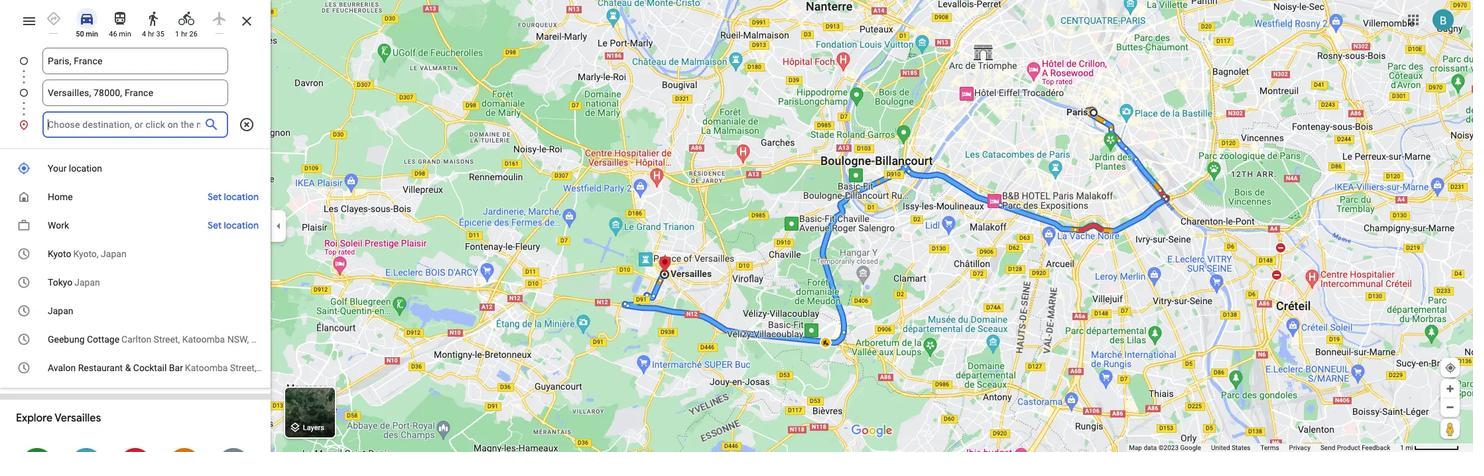 Task type: describe. For each thing, give the bounding box(es) containing it.
terms button
[[1261, 444, 1280, 453]]

united states button
[[1212, 444, 1251, 453]]

cell containing kyoto
[[0, 244, 262, 265]]

united
[[1212, 445, 1231, 452]]

zoom in image
[[1446, 384, 1456, 394]]

mi
[[1406, 445, 1414, 452]]

51
[[224, 332, 234, 345]]

 for fastest route now, avoids road closures on the a86
[[16, 240, 32, 258]]

1 vertical spatial australia
[[328, 363, 364, 374]]

remove this destination image
[[239, 117, 255, 133]]

35
[[156, 30, 164, 38]]

via for via
[[48, 332, 64, 345]]

blvd périphérique and rue de versailles/d985
[[48, 332, 209, 361]]

0 horizontal spatial nsw,
[[227, 334, 249, 345]]

hr for 4
[[148, 30, 154, 38]]

geebung
[[48, 334, 85, 345]]

min for 51 min
[[236, 332, 255, 345]]

collapse side panel image
[[271, 219, 286, 234]]

0 horizontal spatial australia
[[251, 334, 288, 345]]

best travel modes image
[[46, 11, 62, 27]]

46 min
[[109, 30, 131, 38]]

4 hr 35 radio
[[139, 5, 167, 39]]

46 min radio
[[106, 5, 134, 39]]

product
[[1338, 445, 1361, 452]]

your
[[48, 163, 67, 174]]

cycling image
[[178, 11, 194, 27]]

bar
[[169, 363, 183, 374]]

kyoto,
[[73, 249, 99, 259]]

and
[[154, 332, 172, 345]]

blvd inside blvd périphérique and rue de versailles/d985
[[64, 332, 86, 345]]

fastest
[[48, 261, 78, 271]]

flights image
[[212, 11, 228, 27]]

0 horizontal spatial street,
[[154, 334, 180, 345]]

1 list item from the top
[[0, 48, 271, 90]]

50 min
[[76, 30, 98, 38]]

50 min radio
[[73, 5, 101, 39]]

directions main content
[[0, 0, 271, 453]]

driving image for via
[[16, 329, 32, 348]]

usual
[[114, 366, 136, 377]]

carlton
[[121, 334, 151, 345]]

set for home
[[208, 191, 222, 203]]

grid inside google maps element
[[0, 155, 364, 383]]

1 mi button
[[1401, 445, 1460, 452]]

terms
[[1261, 445, 1280, 452]]

walking image
[[145, 11, 161, 27]]

now,
[[104, 261, 123, 271]]

50
[[76, 30, 84, 38]]

cell containing tokyo
[[0, 272, 262, 294]]

driving image for fastest route now, avoids road closures on the a86
[[16, 240, 32, 258]]

show street view coverage image
[[1441, 419, 1460, 439]]

send
[[1321, 445, 1336, 452]]

some
[[48, 366, 72, 377]]

list inside google maps element
[[0, 48, 271, 138]]

1 hr 26 radio
[[173, 5, 200, 39]]

via for via blvd périphérique fastest route now, avoids road closures on the a86
[[48, 242, 62, 255]]

data
[[1144, 445, 1157, 452]]

1 horizontal spatial street,
[[230, 363, 256, 374]]

&
[[125, 363, 131, 374]]

none radio best travel modes
[[40, 5, 68, 34]]

none field starting point paris, france
[[48, 48, 223, 74]]

explore
[[16, 412, 53, 425]]

privacy button
[[1290, 444, 1311, 453]]

states
[[1232, 445, 1251, 452]]

work cell
[[0, 215, 204, 237]]

restaurant
[[78, 363, 123, 374]]

work
[[48, 220, 69, 231]]

road
[[155, 261, 173, 271]]

kyoto kyoto, japan
[[48, 249, 126, 259]]

route
[[81, 261, 102, 271]]

home
[[48, 192, 73, 202]]

versailles/d985
[[48, 348, 123, 361]]

details
[[48, 296, 77, 308]]

4 hr 35
[[142, 30, 164, 38]]

cell containing geebung cottage
[[0, 329, 288, 351]]

Destination Versailles, 78000, France field
[[48, 85, 223, 101]]

via blvd périphérique fastest route now, avoids road closures on the a86
[[48, 242, 211, 285]]

footer inside google maps element
[[1129, 444, 1401, 453]]

location inside cell
[[69, 163, 102, 174]]

cocktail
[[133, 363, 167, 374]]

location for home
[[224, 191, 259, 203]]

51 min
[[224, 332, 255, 345]]

avoids
[[125, 261, 152, 271]]

périphérique inside blvd périphérique and rue de versailles/d985
[[88, 332, 151, 345]]

kyoto
[[48, 249, 71, 259]]



Task type: locate. For each thing, give the bounding box(es) containing it.
2 none field from the top
[[48, 80, 223, 106]]

cell containing avalon restaurant & cocktail bar
[[0, 358, 364, 380]]

2 vertical spatial none field
[[48, 111, 200, 138]]

1 vertical spatial location
[[224, 191, 259, 203]]

japan down tokyo
[[48, 306, 73, 317]]

via up avalon
[[48, 332, 64, 345]]

1 horizontal spatial hr
[[181, 30, 188, 38]]

min for 50 min
[[86, 30, 98, 38]]

2 via from the top
[[48, 332, 64, 345]]

1 for 1 hr 26
[[175, 30, 179, 38]]

min inside 46 min radio
[[119, 30, 131, 38]]

driving image
[[79, 11, 95, 27]]

0 vertical spatial nsw,
[[227, 334, 249, 345]]

blvd
[[64, 242, 86, 255], [64, 332, 86, 345]]

1 vertical spatial 
[[16, 329, 32, 348]]

1 set location button from the top
[[201, 186, 265, 208]]

1 set from the top
[[208, 191, 222, 203]]

périphérique
[[88, 242, 151, 255], [88, 332, 151, 345]]

min right 51
[[236, 332, 255, 345]]

1 horizontal spatial 1
[[1401, 445, 1405, 452]]

3 none field from the top
[[48, 111, 200, 138]]

 for via
[[16, 329, 32, 348]]

hr left 26
[[181, 30, 188, 38]]

avalon
[[48, 363, 76, 374]]

1 left 26
[[175, 30, 179, 38]]

1 hr from the left
[[148, 30, 154, 38]]

1 vertical spatial set
[[208, 220, 222, 232]]

japan
[[101, 249, 126, 259], [74, 277, 100, 288], [48, 306, 73, 317]]

set location button
[[201, 186, 265, 208], [201, 215, 265, 236]]

2 vertical spatial location
[[224, 220, 259, 232]]

1 horizontal spatial min
[[119, 30, 131, 38]]

list item down destination versailles, 78000, france field
[[0, 111, 271, 138]]

min inside 'directions' main content
[[236, 332, 255, 345]]

on
[[48, 274, 58, 285]]

japan cell
[[0, 301, 262, 322]]

map data ©2023 google
[[1129, 445, 1202, 452]]

1 vertical spatial street,
[[230, 363, 256, 374]]

1 hr 26
[[175, 30, 198, 38]]

set location for work
[[208, 220, 259, 232]]

nsw,
[[227, 334, 249, 345], [304, 363, 326, 374]]


[[16, 240, 32, 258], [16, 329, 32, 348]]

show your location image
[[1445, 362, 1457, 374]]

grid
[[0, 155, 364, 383]]

katoomba
[[182, 334, 225, 345], [185, 363, 228, 374], [259, 363, 302, 374]]

list item down starting point paris, france field
[[0, 80, 271, 122]]

none field for 3rd list item from the top
[[48, 111, 200, 138]]

explore versailles
[[16, 412, 101, 425]]

japan inside cell
[[48, 306, 73, 317]]

location
[[69, 163, 102, 174], [224, 191, 259, 203], [224, 220, 259, 232]]

none field choose destination, or click on the map...
[[48, 111, 200, 138]]

closures
[[176, 261, 211, 271]]

1 vertical spatial set location
[[208, 220, 259, 232]]

4 cell from the top
[[0, 358, 364, 380]]

1 vertical spatial driving image
[[16, 329, 32, 348]]

nsw, up layers
[[304, 363, 326, 374]]

avalon restaurant & cocktail bar katoomba street, katoomba nsw, australia
[[48, 363, 364, 374]]

0 vertical spatial location
[[69, 163, 102, 174]]

2 horizontal spatial japan
[[101, 249, 126, 259]]

None radio
[[40, 5, 68, 34], [206, 5, 234, 34]]

set location button for work
[[201, 215, 265, 236]]

1 vertical spatial 1
[[1401, 445, 1405, 452]]

1 set location from the top
[[208, 191, 259, 203]]

driving image left kyoto on the left of page
[[16, 240, 32, 258]]

2 horizontal spatial min
[[236, 332, 255, 345]]

cell
[[0, 244, 262, 265], [0, 272, 262, 294], [0, 329, 288, 351], [0, 358, 364, 380]]

as
[[102, 366, 112, 377]]

tokyo
[[48, 277, 73, 288]]

set for work
[[208, 220, 222, 232]]

1 via from the top
[[48, 242, 62, 255]]

3 list item from the top
[[0, 111, 271, 138]]

hr inside option
[[148, 30, 154, 38]]

©2023
[[1159, 445, 1179, 452]]

hr right 4
[[148, 30, 154, 38]]

2 set from the top
[[208, 220, 222, 232]]

home cell
[[0, 186, 204, 208]]

driving image
[[16, 240, 32, 258], [16, 329, 32, 348]]

google
[[1181, 445, 1202, 452]]

min inside the 50 min option
[[86, 30, 98, 38]]

none field down destination versailles, 78000, france field
[[48, 111, 200, 138]]

1 horizontal spatial nsw,
[[304, 363, 326, 374]]

close directions image
[[239, 13, 255, 29]]

de
[[196, 332, 209, 345]]

via up fastest
[[48, 242, 62, 255]]

via inside via blvd périphérique fastest route now, avoids road closures on the a86
[[48, 242, 62, 255]]

0 vertical spatial japan
[[101, 249, 126, 259]]

via
[[48, 242, 62, 255], [48, 332, 64, 345]]

hr
[[148, 30, 154, 38], [181, 30, 188, 38]]

list item
[[0, 48, 271, 90], [0, 80, 271, 122], [0, 111, 271, 138]]

0 vertical spatial blvd
[[64, 242, 86, 255]]

1 horizontal spatial australia
[[328, 363, 364, 374]]

list
[[0, 48, 271, 138]]

0 vertical spatial set
[[208, 191, 222, 203]]

Choose destination, or click on the map... field
[[48, 117, 200, 133]]

46
[[109, 30, 117, 38]]

1 vertical spatial japan
[[74, 277, 100, 288]]

1
[[175, 30, 179, 38], [1401, 445, 1405, 452]]

0 vertical spatial périphérique
[[88, 242, 151, 255]]

0 vertical spatial set location
[[208, 191, 259, 203]]

none radio left close directions image
[[206, 5, 234, 34]]

0 vertical spatial 
[[16, 240, 32, 258]]

location for work
[[224, 220, 259, 232]]

0 vertical spatial driving image
[[16, 240, 32, 258]]

feedback
[[1362, 445, 1391, 452]]

2 blvd from the top
[[64, 332, 86, 345]]

set
[[208, 191, 222, 203], [208, 220, 222, 232]]

1 périphérique from the top
[[88, 242, 151, 255]]

0 vertical spatial via
[[48, 242, 62, 255]]

1 inside "radio"
[[175, 30, 179, 38]]

min right 46
[[119, 30, 131, 38]]

footer
[[1129, 444, 1401, 453]]

1 horizontal spatial none radio
[[206, 5, 234, 34]]

send product feedback
[[1321, 445, 1391, 452]]

None field
[[48, 48, 223, 74], [48, 80, 223, 106], [48, 111, 200, 138]]

min for 46 min
[[119, 30, 131, 38]]

traffic,
[[74, 366, 100, 377]]

australia
[[251, 334, 288, 345], [328, 363, 364, 374]]

rue
[[175, 332, 193, 345]]

map
[[1129, 445, 1143, 452]]

1 horizontal spatial japan
[[74, 277, 100, 288]]

0 horizontal spatial 1
[[175, 30, 179, 38]]

send product feedback button
[[1321, 444, 1391, 453]]

min
[[86, 30, 98, 38], [119, 30, 131, 38], [236, 332, 255, 345]]

2 set location button from the top
[[201, 215, 265, 236]]

privacy
[[1290, 445, 1311, 452]]

versailles
[[55, 412, 101, 425]]

26
[[189, 30, 198, 38]]

 left geebung
[[16, 329, 32, 348]]

1 vertical spatial nsw,
[[304, 363, 326, 374]]

2  from the top
[[16, 329, 32, 348]]

none field destination versailles, 78000, france
[[48, 80, 223, 106]]

1 driving image from the top
[[16, 240, 32, 258]]

transit image
[[112, 11, 128, 27]]

périphérique inside via blvd périphérique fastest route now, avoids road closures on the a86
[[88, 242, 151, 255]]

geebung cottage carlton street, katoomba nsw, australia
[[48, 334, 288, 345]]

2 hr from the left
[[181, 30, 188, 38]]

set location for home
[[208, 191, 259, 203]]

2 list item from the top
[[0, 80, 271, 122]]

périphérique up now,
[[88, 242, 151, 255]]

none radio flights
[[206, 5, 234, 34]]

cottage
[[87, 334, 120, 345]]

0 vertical spatial none field
[[48, 48, 223, 74]]

Starting point Paris, France field
[[48, 53, 223, 69]]

street,
[[154, 334, 180, 345], [230, 363, 256, 374]]

2 set location from the top
[[208, 220, 259, 232]]

2 driving image from the top
[[16, 329, 32, 348]]

0 vertical spatial set location button
[[201, 186, 265, 208]]

blvd up versailles/d985
[[64, 332, 86, 345]]

none field down starting point paris, france field
[[48, 80, 223, 106]]

périphérique down japan cell
[[88, 332, 151, 345]]

street, up bar
[[154, 334, 180, 345]]

3 cell from the top
[[0, 329, 288, 351]]

1 cell from the top
[[0, 244, 262, 265]]

1 vertical spatial set location button
[[201, 215, 265, 236]]

set location
[[208, 191, 259, 203], [208, 220, 259, 232]]

a86
[[76, 274, 92, 285]]

1 blvd from the top
[[64, 242, 86, 255]]

2 périphérique from the top
[[88, 332, 151, 345]]

details button
[[41, 290, 84, 314]]

your location
[[48, 163, 102, 174]]

japan up now,
[[101, 249, 126, 259]]

1 for 1 mi
[[1401, 445, 1405, 452]]

1 vertical spatial via
[[48, 332, 64, 345]]

list item down 4
[[0, 48, 271, 90]]

the
[[60, 274, 74, 285]]

zoom out image
[[1446, 403, 1456, 413]]

1  from the top
[[16, 240, 32, 258]]

footer containing map data ©2023 google
[[1129, 444, 1401, 453]]

4
[[142, 30, 146, 38]]

google account: brad klo  
(klobrad84@gmail.com) image
[[1433, 9, 1454, 30]]

nsw, right de
[[227, 334, 249, 345]]

0 horizontal spatial japan
[[48, 306, 73, 317]]

some traffic, as usual
[[48, 366, 136, 377]]

0 vertical spatial 1
[[175, 30, 179, 38]]

set location button for home
[[201, 186, 265, 208]]

blvd inside via blvd périphérique fastest route now, avoids road closures on the a86
[[64, 242, 86, 255]]

none field for 2nd list item from the bottom
[[48, 80, 223, 106]]

1 none radio from the left
[[40, 5, 68, 34]]

1 vertical spatial none field
[[48, 80, 223, 106]]

none field for first list item
[[48, 48, 223, 74]]

japan down route
[[74, 277, 100, 288]]

your location cell
[[0, 158, 262, 180]]

min right 50
[[86, 30, 98, 38]]

hr for 1
[[181, 30, 188, 38]]

1 mi
[[1401, 445, 1414, 452]]

driving image left geebung
[[16, 329, 32, 348]]

google maps element
[[0, 0, 1474, 453]]

tokyo japan
[[48, 277, 100, 288]]

blvd up fastest
[[64, 242, 86, 255]]

none radio left 50
[[40, 5, 68, 34]]

grid containing set location
[[0, 155, 364, 383]]

layers
[[303, 424, 324, 433]]

 left kyoto on the left of page
[[16, 240, 32, 258]]

1 none field from the top
[[48, 48, 223, 74]]

2 vertical spatial japan
[[48, 306, 73, 317]]

0 horizontal spatial min
[[86, 30, 98, 38]]

2 cell from the top
[[0, 272, 262, 294]]

united states
[[1212, 445, 1251, 452]]

none field down 4
[[48, 48, 223, 74]]

0 horizontal spatial none radio
[[40, 5, 68, 34]]

street, down 51 min
[[230, 363, 256, 374]]

1 vertical spatial blvd
[[64, 332, 86, 345]]

0 horizontal spatial hr
[[148, 30, 154, 38]]

0 vertical spatial street,
[[154, 334, 180, 345]]

0 vertical spatial australia
[[251, 334, 288, 345]]

1 left mi
[[1401, 445, 1405, 452]]

2 none radio from the left
[[206, 5, 234, 34]]

1 vertical spatial périphérique
[[88, 332, 151, 345]]

hr inside "radio"
[[181, 30, 188, 38]]



Task type: vqa. For each thing, say whether or not it's contained in the screenshot.
Tue, Jan 2 element
no



